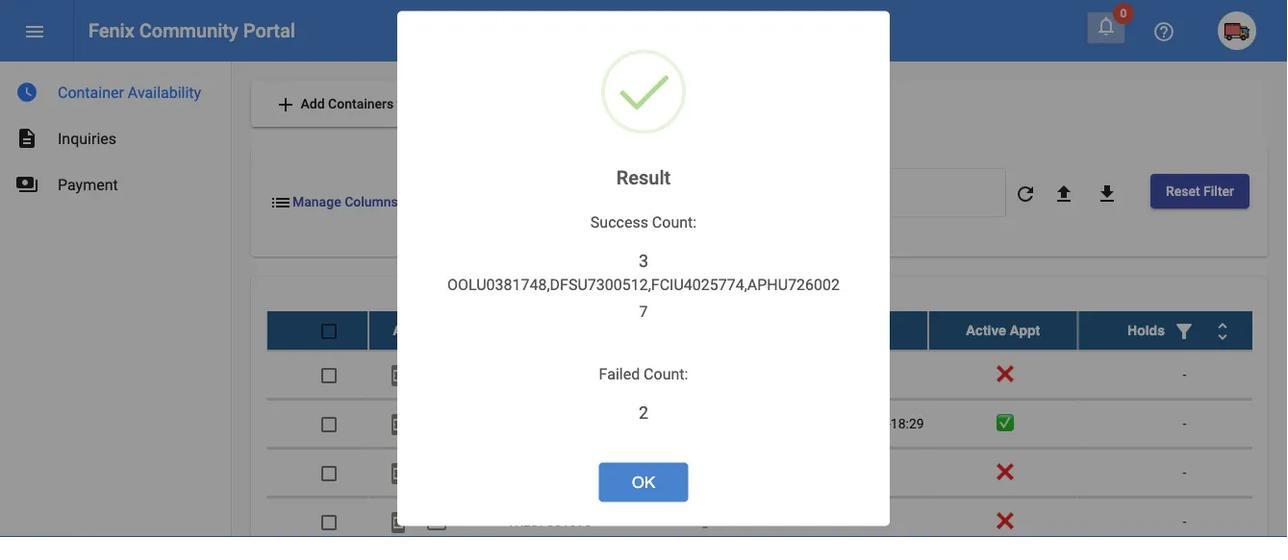 Task type: locate. For each thing, give the bounding box(es) containing it.
no color image down watch_later
[[15, 127, 38, 150]]

fenix community portal
[[89, 19, 295, 42]]

no color image up description
[[15, 81, 38, 104]]

holds
[[1128, 323, 1165, 338]]

3 book_online from the top
[[387, 462, 410, 485]]

1 book_online from the top
[[387, 364, 410, 387]]

watch_later
[[15, 81, 38, 104]]

active appt
[[966, 323, 1041, 338]]

no color image containing file_download
[[1096, 183, 1119, 206]]

- link
[[703, 514, 708, 530]]

no color image
[[23, 20, 46, 43], [15, 81, 38, 104], [15, 127, 38, 150], [15, 173, 38, 196], [1014, 183, 1037, 206], [1173, 320, 1196, 343], [1212, 320, 1235, 343], [387, 364, 410, 387]]

1 vertical spatial count:
[[644, 366, 689, 384]]

ok button
[[599, 464, 688, 503]]

2 row from the top
[[267, 498, 1288, 538]]

navigation
[[0, 62, 231, 208]]

no color image containing refresh
[[1014, 183, 1037, 206]]

tclu6704160
[[507, 465, 592, 481]]

1 row from the top
[[267, 311, 1288, 351]]

no color image left file_upload
[[1014, 183, 1037, 206]]

reset
[[1166, 183, 1201, 199]]

1 vertical spatial row
[[267, 498, 1288, 538]]

no color image containing menu
[[23, 20, 46, 43]]

2 column header from the left
[[632, 311, 779, 350]]

❌
[[997, 367, 1010, 383], [997, 465, 1010, 481], [997, 514, 1010, 530]]

unfold_more button
[[1204, 311, 1242, 350]]

no color image right filter_alt
[[1212, 320, 1235, 343]]

2 book_online button from the top
[[379, 405, 418, 443]]

0 vertical spatial row
[[267, 311, 1288, 351]]

refresh
[[1014, 183, 1037, 206]]

no color image down actions
[[387, 364, 410, 387]]

active
[[966, 323, 1007, 338]]

2
[[639, 404, 649, 424]]

0 vertical spatial ❌
[[997, 367, 1010, 383]]

no color image inside notifications_none popup button
[[1095, 14, 1118, 38]]

failed count:
[[599, 366, 689, 384]]

grid containing filter_alt
[[267, 311, 1288, 538]]

count: for failed count:
[[644, 366, 689, 384]]

book_online button for second book_online row from the bottom of the grid containing filter_alt
[[379, 405, 418, 443]]

cell
[[467, 351, 632, 399], [632, 351, 779, 399], [779, 351, 928, 399], [467, 400, 632, 448], [632, 400, 779, 448], [632, 449, 779, 497], [779, 449, 928, 497]]

no color image right holds
[[1173, 320, 1196, 343]]

no color image for help_outline "popup button"
[[1153, 20, 1176, 43]]

count:
[[652, 213, 697, 232], [644, 366, 689, 384]]

appt
[[821, 323, 851, 338], [1010, 323, 1041, 338]]

help_outline
[[1153, 20, 1176, 43]]

row
[[267, 311, 1288, 351], [267, 498, 1288, 538]]

1 book_online row from the top
[[267, 351, 1288, 400]]

refresh button
[[1007, 174, 1045, 213]]

3
[[639, 251, 649, 272]]

payment button
[[418, 503, 456, 538]]

tclu6704160 cell
[[467, 449, 632, 497]]

18:00-
[[854, 416, 891, 432]]

count: down the 'result'
[[652, 213, 697, 232]]

no color image inside the "file_upload" button
[[1053, 183, 1076, 206]]

3 ❌ from the top
[[997, 514, 1010, 530]]

column header
[[467, 311, 632, 350], [632, 311, 779, 350], [1078, 311, 1288, 350]]

community
[[139, 19, 238, 42]]

no color image containing book_online
[[387, 364, 410, 387]]

✅
[[997, 416, 1010, 432]]

welcome
[[594, 19, 674, 42]]

no color image inside payment button
[[425, 511, 448, 534]]

0 vertical spatial count:
[[652, 213, 697, 232]]

no color image for the book_online button within the row
[[387, 511, 410, 534]]

1 vertical spatial ❌
[[997, 465, 1010, 481]]

book_online
[[387, 364, 410, 387], [387, 413, 410, 436], [387, 462, 410, 485], [387, 511, 410, 534]]

count: up 2
[[644, 366, 689, 384]]

no color image inside help_outline "popup button"
[[1153, 20, 1176, 43]]

no color image inside refresh button
[[1014, 183, 1037, 206]]

result
[[617, 167, 671, 189]]

no color image
[[1095, 14, 1118, 38], [1153, 20, 1176, 43], [1053, 183, 1076, 206], [1096, 183, 1119, 206], [269, 191, 293, 214], [387, 413, 410, 436], [387, 462, 410, 485], [387, 511, 410, 534], [425, 511, 448, 534]]

no color image containing filter_alt
[[1173, 320, 1196, 343]]

book_online row
[[267, 351, 1288, 400], [267, 400, 1288, 449], [267, 449, 1288, 498]]

container availability
[[58, 83, 201, 102]]

payments
[[15, 173, 38, 196]]

1 book_online button from the top
[[379, 356, 418, 394]]

filter
[[1204, 183, 1235, 199]]

book_online button
[[379, 356, 418, 394], [379, 405, 418, 443], [379, 454, 418, 492], [379, 503, 418, 538]]

lawrence
[[678, 19, 756, 42]]

no color image containing notifications_none
[[1095, 14, 1118, 38]]

reset filter button
[[1151, 174, 1250, 209]]

appt left time
[[821, 323, 851, 338]]

1 horizontal spatial appt
[[1010, 323, 1041, 338]]

payment
[[58, 176, 118, 194]]

2 vertical spatial ❌
[[997, 514, 1010, 530]]

no color image containing unfold_more
[[1212, 320, 1235, 343]]

filter_alt
[[1173, 320, 1196, 343]]

no color image containing payments
[[15, 173, 38, 196]]

no color image up watch_later
[[23, 20, 46, 43]]

3 column header from the left
[[1078, 311, 1288, 350]]

oolu0381748,dfsu7300512,fciu4025774,aphu726002
[[447, 276, 840, 294]]

18:29
[[891, 416, 925, 432]]

no color image inside file_download button
[[1096, 183, 1119, 206]]

2 ❌ from the top
[[997, 465, 1010, 481]]

no color image for payment button
[[425, 511, 448, 534]]

active appt column header
[[928, 311, 1078, 350]]

welcome lawrence
[[594, 19, 756, 42]]

success count:
[[591, 213, 697, 232]]

no color image containing payment
[[425, 511, 448, 534]]

reset filter
[[1166, 183, 1235, 199]]

no color image containing help_outline
[[1153, 20, 1176, 43]]

no color image inside unfold_more button
[[1212, 320, 1235, 343]]

3 book_online button from the top
[[379, 454, 418, 492]]

grid
[[267, 311, 1288, 538]]

result dialog
[[397, 11, 890, 527]]

no color image for the book_online button corresponding to second book_online row from the bottom of the grid containing filter_alt
[[387, 413, 410, 436]]

description
[[15, 127, 38, 150]]

no color image inside book_online row
[[387, 364, 410, 387]]

0 horizontal spatial appt
[[821, 323, 851, 338]]

31
[[835, 416, 850, 432]]

no color image down description
[[15, 173, 38, 196]]

no color image containing file_upload
[[1053, 183, 1076, 206]]

-
[[1183, 367, 1187, 383], [1183, 416, 1187, 432], [1183, 465, 1187, 481], [703, 514, 708, 530], [852, 514, 855, 530], [1183, 514, 1187, 530]]

help_outline button
[[1145, 12, 1184, 50]]

4 book_online button from the top
[[379, 503, 418, 538]]

2 book_online row from the top
[[267, 400, 1288, 449]]

portal
[[243, 19, 295, 42]]

appt right active
[[1010, 323, 1041, 338]]

no color image inside the menu "button"
[[23, 20, 46, 43]]



Task type: describe. For each thing, give the bounding box(es) containing it.
actions
[[393, 323, 442, 338]]

book_online button for third book_online row from the top
[[379, 454, 418, 492]]

row containing book_online
[[267, 498, 1288, 538]]

7
[[640, 303, 648, 321]]

actions column header
[[369, 311, 467, 350]]

1 appt from the left
[[821, 323, 851, 338]]

success
[[591, 213, 649, 232]]

navigation containing watch_later
[[0, 62, 231, 208]]

file_download
[[1096, 183, 1119, 206]]

2023-
[[783, 416, 816, 432]]

notifications_none
[[1095, 14, 1118, 38]]

appt time column header
[[779, 311, 928, 350]]

menu
[[23, 20, 46, 43]]

10-
[[816, 416, 835, 432]]

filter_alt button
[[1165, 311, 1204, 350]]

Global Watchlist Filter field
[[751, 189, 997, 204]]

file_upload
[[1053, 183, 1076, 206]]

container
[[58, 83, 124, 102]]

❌ for tclu6704160
[[997, 465, 1010, 481]]

row containing filter_alt
[[267, 311, 1288, 351]]

no color image for the "file_upload" button
[[1053, 183, 1076, 206]]

book_online button for 3rd book_online row from the bottom
[[379, 356, 418, 394]]

trlu7651090
[[507, 514, 592, 530]]

1 ❌ from the top
[[997, 367, 1010, 383]]

2023-10-31 18:00-18:29
[[783, 416, 925, 432]]

list
[[269, 191, 293, 214]]

failed
[[599, 366, 640, 384]]

holds filter_alt
[[1128, 320, 1196, 343]]

2 appt from the left
[[1010, 323, 1041, 338]]

payment
[[425, 511, 448, 534]]

no color image for the book_online button corresponding to third book_online row from the top
[[387, 462, 410, 485]]

unfold_more
[[1212, 320, 1235, 343]]

1 column header from the left
[[467, 311, 632, 350]]

book_online button inside row
[[379, 503, 418, 538]]

no color image containing list
[[269, 191, 293, 214]]

manage
[[293, 194, 341, 210]]

notifications_none button
[[1088, 12, 1126, 44]]

time
[[855, 323, 886, 338]]

3 oolu0381748,dfsu7300512,fciu4025774,aphu726002 7
[[447, 251, 840, 321]]

3 book_online row from the top
[[267, 449, 1288, 498]]

file_upload button
[[1045, 174, 1084, 213]]

❌ for trlu7651090
[[997, 514, 1010, 530]]

count: for success count:
[[652, 213, 697, 232]]

no color image inside filter_alt popup button
[[1173, 320, 1196, 343]]

2 book_online from the top
[[387, 413, 410, 436]]

column header containing filter_alt
[[1078, 311, 1288, 350]]

list manage columns
[[269, 191, 398, 214]]

ok
[[632, 474, 656, 492]]

columns
[[345, 194, 398, 210]]

4 book_online from the top
[[387, 511, 410, 534]]

no color image containing description
[[15, 127, 38, 150]]

appt time
[[821, 323, 886, 338]]

no color image for file_download button
[[1096, 183, 1119, 206]]

no color image for notifications_none popup button
[[1095, 14, 1118, 38]]

menu button
[[15, 12, 54, 50]]

fenix
[[89, 19, 135, 42]]

no color image containing watch_later
[[15, 81, 38, 104]]

file_download button
[[1088, 174, 1127, 213]]

inquiries
[[58, 129, 116, 148]]

availability
[[128, 83, 201, 102]]



Task type: vqa. For each thing, say whether or not it's contained in the screenshot.
no color image in the file_download button
yes



